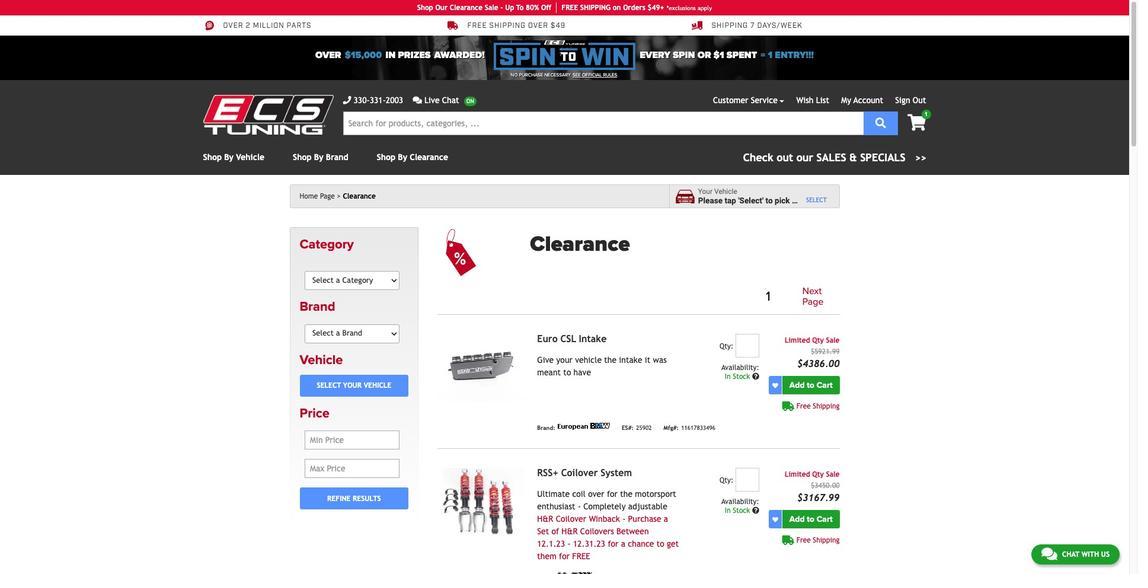 Task type: vqa. For each thing, say whether or not it's contained in the screenshot.
second Question Circle image from the top
yes



Task type: locate. For each thing, give the bounding box(es) containing it.
vehicle inside your vehicle please tap 'select' to pick a vehicle
[[799, 196, 825, 205]]

1 by from the left
[[224, 152, 234, 162]]

refine
[[327, 494, 351, 503]]

home page link
[[300, 192, 341, 200]]

paginated product list navigation navigation
[[530, 284, 840, 310]]

home
[[300, 192, 318, 200]]

1 vertical spatial h&r
[[562, 527, 578, 536]]

free
[[468, 22, 487, 30], [797, 402, 811, 411], [797, 536, 811, 545]]

sale up $5921.99
[[827, 336, 840, 345]]

2 in from the top
[[725, 507, 731, 515]]

over
[[528, 22, 549, 30], [589, 489, 605, 499]]

qty up $3450.00
[[813, 470, 824, 479]]

1 vertical spatial limited
[[785, 470, 811, 479]]

1 qty from the top
[[813, 336, 824, 345]]

None number field
[[736, 334, 760, 358], [736, 468, 760, 492], [736, 334, 760, 358], [736, 468, 760, 492]]

es#: 25902
[[622, 425, 652, 431]]

motorsport
[[635, 489, 677, 499]]

cart
[[817, 380, 833, 390], [817, 514, 833, 524]]

wish list link
[[797, 95, 830, 105]]

0 horizontal spatial select
[[317, 382, 341, 390]]

2 limited from the top
[[785, 470, 811, 479]]

select up price
[[317, 382, 341, 390]]

with
[[1082, 550, 1100, 559]]

add down '$4386.00'
[[790, 380, 805, 390]]

2 in stock from the top
[[725, 507, 753, 515]]

add for $3167.99
[[790, 514, 805, 524]]

1 link left next
[[759, 287, 778, 307]]

0 vertical spatial shipping
[[712, 22, 749, 30]]

question circle image for $3167.99
[[753, 507, 760, 514]]

over for over $15,000 in prizes
[[316, 49, 341, 61]]

free down the shop our clearance sale - up to 80% off
[[468, 22, 487, 30]]

free down $3167.99 on the bottom right of the page
[[797, 536, 811, 545]]

1 right = on the top right of the page
[[768, 49, 773, 61]]

chat with us
[[1063, 550, 1110, 559]]

1 qty: from the top
[[720, 342, 734, 351]]

1 vertical spatial add to cart button
[[783, 510, 840, 529]]

0 horizontal spatial chat
[[442, 95, 460, 105]]

qty inside limited qty sale $3450.00 $3167.99
[[813, 470, 824, 479]]

free left ship
[[562, 4, 578, 12]]

2 horizontal spatial by
[[398, 152, 408, 162]]

1 horizontal spatial over
[[316, 49, 341, 61]]

system
[[601, 468, 632, 479]]

free down 12.31.23
[[573, 552, 591, 561]]

1 free shipping from the top
[[797, 402, 840, 411]]

$5921.99
[[811, 348, 840, 356]]

by
[[224, 152, 234, 162], [314, 152, 324, 162], [398, 152, 408, 162]]

0 vertical spatial in stock
[[725, 373, 753, 381]]

intake
[[619, 355, 643, 365]]

1 limited from the top
[[785, 336, 811, 345]]

shopping cart image
[[908, 114, 927, 131]]

spent
[[727, 49, 758, 61]]

sale inside limited qty sale $3450.00 $3167.99
[[827, 470, 840, 479]]

off
[[542, 4, 552, 12]]

0 horizontal spatial your
[[343, 382, 362, 390]]

for up completely at the right of the page
[[607, 489, 618, 499]]

1 availability: from the top
[[722, 364, 760, 372]]

coilover
[[561, 468, 598, 479], [556, 514, 587, 524]]

over inside the free shipping over $49 link
[[528, 22, 549, 30]]

0 horizontal spatial by
[[224, 152, 234, 162]]

2 add to cart from the top
[[790, 514, 833, 524]]

your right give
[[557, 355, 573, 365]]

shipping down $3167.99 on the bottom right of the page
[[813, 536, 840, 545]]

to
[[766, 196, 773, 205], [564, 368, 571, 377], [807, 380, 815, 390], [807, 514, 815, 524], [657, 539, 665, 549]]

chat right live
[[442, 95, 460, 105]]

1 vertical spatial 1
[[925, 111, 929, 117]]

0 horizontal spatial 1 link
[[759, 287, 778, 307]]

pick
[[775, 196, 790, 205]]

add to cart button down '$4386.00'
[[783, 376, 840, 395]]

1 vertical spatial page
[[803, 296, 824, 308]]

0 vertical spatial chat
[[442, 95, 460, 105]]

1 vertical spatial question circle image
[[753, 507, 760, 514]]

2 vertical spatial free
[[797, 536, 811, 545]]

add to wish list image for $4386.00
[[773, 382, 779, 388]]

genuine european bmw - corporate logo image
[[558, 423, 610, 430]]

1 cart from the top
[[817, 380, 833, 390]]

h&r right of
[[562, 527, 578, 536]]

1 add to wish list image from the top
[[773, 382, 779, 388]]

give
[[538, 355, 554, 365]]

2 question circle image from the top
[[753, 507, 760, 514]]

1 question circle image from the top
[[753, 373, 760, 380]]

select right pick
[[807, 196, 827, 203]]

$4386.00
[[798, 358, 840, 370]]

limited qty sale $5921.99 $4386.00
[[785, 336, 840, 370]]

your inside give your vehicle the intake it was meant to have
[[557, 355, 573, 365]]

necessary.
[[545, 72, 572, 78]]

page up limited qty sale $5921.99 $4386.00
[[803, 296, 824, 308]]

completely
[[584, 502, 626, 511]]

to left have
[[564, 368, 571, 377]]

2 add from the top
[[790, 514, 805, 524]]

0 vertical spatial stock
[[733, 373, 751, 381]]

a right purchase
[[664, 514, 669, 524]]

1 vertical spatial over
[[589, 489, 605, 499]]

1 add to cart button from the top
[[783, 376, 840, 395]]

3 by from the left
[[398, 152, 408, 162]]

your
[[557, 355, 573, 365], [343, 382, 362, 390]]

es#4430806 - 32132-2 - rss+ coilover system - ultimate coil over for the motorsport enthusiast - completely adjustable - h&r - audi image
[[438, 468, 528, 536]]

2 free shipping from the top
[[797, 536, 840, 545]]

question circle image
[[753, 373, 760, 380], [753, 507, 760, 514]]

chat inside chat with us link
[[1063, 550, 1080, 559]]

category
[[300, 237, 354, 252]]

vehicle right pick
[[799, 196, 825, 205]]

free inside ultimate coil over for the motorsport enthusiast - completely adjustable h&r coilover winback - purchase a set of h&r coilovers between 12.1.23 - 12.31.23 for a chance to get them for free
[[573, 552, 591, 561]]

sign out link
[[896, 95, 927, 105]]

2 cart from the top
[[817, 514, 833, 524]]

1 horizontal spatial chat
[[1063, 550, 1080, 559]]

2 vertical spatial for
[[559, 552, 570, 561]]

free
[[562, 4, 578, 12], [573, 552, 591, 561]]

1 vertical spatial free shipping
[[797, 536, 840, 545]]

page right home
[[320, 192, 335, 200]]

over left the $15,000
[[316, 49, 341, 61]]

$49
[[551, 22, 566, 30]]

to down $3167.99 on the bottom right of the page
[[807, 514, 815, 524]]

0 vertical spatial add to cart button
[[783, 376, 840, 395]]

0 vertical spatial page
[[320, 192, 335, 200]]

free shipping over $49
[[468, 22, 566, 30]]

limited inside limited qty sale $3450.00 $3167.99
[[785, 470, 811, 479]]

free shipping down $3167.99 on the bottom right of the page
[[797, 536, 840, 545]]

0 vertical spatial free shipping
[[797, 402, 840, 411]]

page for home
[[320, 192, 335, 200]]

1 vertical spatial in stock
[[725, 507, 753, 515]]

qty inside limited qty sale $5921.99 $4386.00
[[813, 336, 824, 345]]

sale left "up"
[[485, 4, 499, 12]]

a right pick
[[792, 196, 797, 205]]

limited inside limited qty sale $5921.99 $4386.00
[[785, 336, 811, 345]]

0 vertical spatial add to cart
[[790, 380, 833, 390]]

1 horizontal spatial vehicle
[[799, 196, 825, 205]]

1 vertical spatial qty
[[813, 470, 824, 479]]

0 vertical spatial question circle image
[[753, 373, 760, 380]]

1 vertical spatial stock
[[733, 507, 751, 515]]

vehicle up have
[[575, 355, 602, 365]]

limited up '$4386.00'
[[785, 336, 811, 345]]

to
[[517, 4, 524, 12]]

1 vertical spatial coilover
[[556, 514, 587, 524]]

add to cart button down $3167.99 on the bottom right of the page
[[783, 510, 840, 529]]

for right them at the left bottom of the page
[[559, 552, 570, 561]]

ship
[[581, 4, 595, 12]]

1 vertical spatial brand
[[300, 299, 335, 315]]

1 add from the top
[[790, 380, 805, 390]]

2 by from the left
[[314, 152, 324, 162]]

0 vertical spatial select
[[807, 196, 827, 203]]

shop by brand link
[[293, 152, 349, 162]]

1 horizontal spatial your
[[557, 355, 573, 365]]

stock
[[733, 373, 751, 381], [733, 507, 751, 515]]

tap
[[725, 196, 737, 205]]

parts
[[287, 22, 312, 30]]

cart down '$4386.00'
[[817, 380, 833, 390]]

shipping for $4386.00
[[813, 402, 840, 411]]

coilover up coil
[[561, 468, 598, 479]]

sale inside limited qty sale $5921.99 $4386.00
[[827, 336, 840, 345]]

by down ecs tuning image
[[224, 152, 234, 162]]

by up the home page link
[[314, 152, 324, 162]]

1 horizontal spatial the
[[621, 489, 633, 499]]

0 vertical spatial limited
[[785, 336, 811, 345]]

page inside paginated product list navigation navigation
[[803, 296, 824, 308]]

0 vertical spatial sale
[[485, 4, 499, 12]]

$3167.99
[[798, 492, 840, 504]]

2 availability: from the top
[[722, 498, 760, 506]]

1 down out at the right
[[925, 111, 929, 117]]

customer
[[714, 95, 749, 105]]

0 horizontal spatial over
[[528, 22, 549, 30]]

330-331-2003 link
[[343, 94, 403, 107]]

cart for $4386.00
[[817, 380, 833, 390]]

1 vertical spatial add
[[790, 514, 805, 524]]

in stock for $3167.99
[[725, 507, 753, 515]]

a inside your vehicle please tap 'select' to pick a vehicle
[[792, 196, 797, 205]]

over up completely at the right of the page
[[589, 489, 605, 499]]

or
[[698, 49, 712, 61]]

over 2 million parts link
[[203, 20, 312, 31]]

sale up $3450.00
[[827, 470, 840, 479]]

0 horizontal spatial vehicle
[[575, 355, 602, 365]]

2 stock from the top
[[733, 507, 751, 515]]

add to cart button
[[783, 376, 840, 395], [783, 510, 840, 529]]

0 vertical spatial add
[[790, 380, 805, 390]]

1 vertical spatial chat
[[1063, 550, 1080, 559]]

the left intake
[[605, 355, 617, 365]]

limited up $3167.99 on the bottom right of the page
[[785, 470, 811, 479]]

your up "min price" number field
[[343, 382, 362, 390]]

0 horizontal spatial page
[[320, 192, 335, 200]]

1 vertical spatial free
[[797, 402, 811, 411]]

0 horizontal spatial the
[[605, 355, 617, 365]]

0 horizontal spatial a
[[621, 539, 626, 549]]

2 vertical spatial a
[[621, 539, 626, 549]]

out
[[913, 95, 927, 105]]

your
[[699, 187, 713, 196]]

by for clearance
[[398, 152, 408, 162]]

1 add to cart from the top
[[790, 380, 833, 390]]

account
[[854, 95, 884, 105]]

1 vertical spatial over
[[316, 49, 341, 61]]

1 vertical spatial vehicle
[[575, 355, 602, 365]]

1 vertical spatial qty:
[[720, 476, 734, 485]]

a down between on the bottom of page
[[621, 539, 626, 549]]

chat inside live chat link
[[442, 95, 460, 105]]

0 vertical spatial qty
[[813, 336, 824, 345]]

1 horizontal spatial page
[[803, 296, 824, 308]]

0 vertical spatial vehicle
[[799, 196, 825, 205]]

phone image
[[343, 96, 351, 104]]

2 horizontal spatial a
[[792, 196, 797, 205]]

1 link down sign out "link"
[[899, 110, 932, 132]]

over left 2
[[223, 22, 244, 30]]

to left get
[[657, 539, 665, 549]]

qty
[[813, 336, 824, 345], [813, 470, 824, 479]]

0 vertical spatial availability:
[[722, 364, 760, 372]]

apply
[[698, 4, 712, 11]]

1 vertical spatial free
[[573, 552, 591, 561]]

shop by clearance
[[377, 152, 448, 162]]

1 horizontal spatial select
[[807, 196, 827, 203]]

2 vertical spatial shipping
[[813, 536, 840, 545]]

1 horizontal spatial 1 link
[[899, 110, 932, 132]]

- right 12.1.23
[[568, 539, 571, 549]]

1 vertical spatial your
[[343, 382, 362, 390]]

shipping
[[490, 22, 526, 30]]

over for over 2 million parts
[[223, 22, 244, 30]]

add to wish list image
[[773, 382, 779, 388], [773, 516, 779, 522]]

the inside give your vehicle the intake it was meant to have
[[605, 355, 617, 365]]

- down coil
[[578, 502, 581, 511]]

'select'
[[739, 196, 764, 205]]

0 vertical spatial your
[[557, 355, 573, 365]]

cart down $3167.99 on the bottom right of the page
[[817, 514, 833, 524]]

*exclusions apply link
[[667, 3, 712, 12]]

1 vertical spatial availability:
[[722, 498, 760, 506]]

entry!!!
[[775, 49, 814, 61]]

shipping left 7
[[712, 22, 749, 30]]

in stock for $4386.00
[[725, 373, 753, 381]]

euro
[[538, 333, 558, 345]]

my
[[842, 95, 852, 105]]

es#25902 - 11617833496 - euro csl intake - give your vehicle the intake it was meant to have - genuine european bmw - bmw image
[[438, 334, 528, 402]]

free shipping down '$4386.00'
[[797, 402, 840, 411]]

1 vertical spatial in
[[725, 507, 731, 515]]

sale for euro csl intake
[[827, 336, 840, 345]]

1 vertical spatial the
[[621, 489, 633, 499]]

search image
[[876, 117, 887, 128]]

0 vertical spatial cart
[[817, 380, 833, 390]]

12.31.23
[[573, 539, 606, 549]]

0 vertical spatial over
[[528, 22, 549, 30]]

0 vertical spatial in
[[725, 373, 731, 381]]

2 qty from the top
[[813, 470, 824, 479]]

please
[[699, 196, 723, 205]]

2 add to cart button from the top
[[783, 510, 840, 529]]

ultimate
[[538, 489, 570, 499]]

in for $4386.00
[[725, 373, 731, 381]]

0 vertical spatial qty:
[[720, 342, 734, 351]]

1 vertical spatial add to wish list image
[[773, 516, 779, 522]]

select
[[807, 196, 827, 203], [317, 382, 341, 390]]

by down 2003
[[398, 152, 408, 162]]

1 in stock from the top
[[725, 373, 753, 381]]

h&r up set
[[538, 514, 554, 524]]

2 vertical spatial sale
[[827, 470, 840, 479]]

shipping down '$4386.00'
[[813, 402, 840, 411]]

1 left next
[[766, 288, 771, 304]]

1 in from the top
[[725, 373, 731, 381]]

$3450.00
[[811, 482, 840, 490]]

free for euro csl intake
[[797, 402, 811, 411]]

1
[[768, 49, 773, 61], [925, 111, 929, 117], [766, 288, 771, 304]]

chat left 'with' at the right bottom
[[1063, 550, 1080, 559]]

1 vertical spatial 1 link
[[759, 287, 778, 307]]

vehicle inside your vehicle please tap 'select' to pick a vehicle
[[715, 187, 738, 196]]

1 horizontal spatial over
[[589, 489, 605, 499]]

free for rss+ coilover system
[[797, 536, 811, 545]]

over down 80% at the top
[[528, 22, 549, 30]]

the down system
[[621, 489, 633, 499]]

80%
[[526, 4, 539, 12]]

price
[[300, 406, 330, 421]]

0 vertical spatial add to wish list image
[[773, 382, 779, 388]]

1 vertical spatial sale
[[827, 336, 840, 345]]

in for $3167.99
[[725, 507, 731, 515]]

0 horizontal spatial over
[[223, 22, 244, 30]]

0 vertical spatial over
[[223, 22, 244, 30]]

1 vertical spatial shipping
[[813, 402, 840, 411]]

free down '$4386.00'
[[797, 402, 811, 411]]

shop for shop our clearance sale - up to 80% off
[[417, 4, 433, 12]]

shop for shop by vehicle
[[203, 152, 222, 162]]

1 vertical spatial add to cart
[[790, 514, 833, 524]]

0 vertical spatial the
[[605, 355, 617, 365]]

- up between on the bottom of page
[[623, 514, 626, 524]]

0 horizontal spatial h&r
[[538, 514, 554, 524]]

2 qty: from the top
[[720, 476, 734, 485]]

add to cart down '$4386.00'
[[790, 380, 833, 390]]

1 vertical spatial a
[[664, 514, 669, 524]]

1 vertical spatial cart
[[817, 514, 833, 524]]

page
[[320, 192, 335, 200], [803, 296, 824, 308]]

2 vertical spatial 1
[[766, 288, 771, 304]]

to left pick
[[766, 196, 773, 205]]

for down coilovers
[[608, 539, 619, 549]]

brand
[[326, 152, 349, 162], [300, 299, 335, 315]]

0 vertical spatial 1
[[768, 49, 773, 61]]

adjustable
[[629, 502, 668, 511]]

1 stock from the top
[[733, 373, 751, 381]]

1 horizontal spatial by
[[314, 152, 324, 162]]

2 add to wish list image from the top
[[773, 516, 779, 522]]

add down $3167.99 on the bottom right of the page
[[790, 514, 805, 524]]

stock for $3167.99
[[733, 507, 751, 515]]

select your vehicle
[[317, 382, 392, 390]]

qty up $5921.99
[[813, 336, 824, 345]]

your for select
[[343, 382, 362, 390]]

sales & specials
[[817, 151, 906, 164]]

over for $49
[[528, 22, 549, 30]]

a
[[792, 196, 797, 205], [664, 514, 669, 524], [621, 539, 626, 549]]

chance
[[628, 539, 655, 549]]

them
[[538, 552, 557, 561]]

0 vertical spatial a
[[792, 196, 797, 205]]

coilover down enthusiast at the bottom
[[556, 514, 587, 524]]

1 vertical spatial select
[[317, 382, 341, 390]]

over inside ultimate coil over for the motorsport enthusiast - completely adjustable h&r coilover winback - purchase a set of h&r coilovers between 12.1.23 - 12.31.23 for a chance to get them for free
[[589, 489, 605, 499]]

add to cart down $3167.99 on the bottom right of the page
[[790, 514, 833, 524]]



Task type: describe. For each thing, give the bounding box(es) containing it.
free shipping for $4386.00
[[797, 402, 840, 411]]

over for for
[[589, 489, 605, 499]]

was
[[653, 355, 667, 365]]

1 inside paginated product list navigation navigation
[[766, 288, 771, 304]]

by for brand
[[314, 152, 324, 162]]

limited qty sale $3450.00 $3167.99
[[785, 470, 840, 504]]

add for $4386.00
[[790, 380, 805, 390]]

vehicle inside give your vehicle the intake it was meant to have
[[575, 355, 602, 365]]

ecs tuning image
[[203, 95, 334, 135]]

your vehicle please tap 'select' to pick a vehicle
[[699, 187, 825, 205]]

customer service button
[[714, 94, 785, 107]]

wish
[[797, 95, 814, 105]]

intake
[[579, 333, 607, 345]]

mfg#:
[[664, 425, 679, 431]]

in
[[386, 49, 396, 61]]

331-
[[370, 95, 386, 105]]

sale for rss+ coilover system
[[827, 470, 840, 479]]

2
[[246, 22, 251, 30]]

csl
[[561, 333, 577, 345]]

shop our clearance sale - up to 80% off link
[[417, 2, 557, 13]]

qty for $4386.00
[[813, 336, 824, 345]]

Max Price number field
[[305, 459, 400, 478]]

live
[[425, 95, 440, 105]]

up
[[506, 4, 515, 12]]

shipping 7 days/week
[[712, 22, 803, 30]]

$15,000
[[345, 49, 382, 61]]

1 link inside paginated product list navigation navigation
[[759, 287, 778, 307]]

limited for $3167.99
[[785, 470, 811, 479]]

0 vertical spatial coilover
[[561, 468, 598, 479]]

limited for $4386.00
[[785, 336, 811, 345]]

sales & specials link
[[744, 149, 927, 165]]

home page
[[300, 192, 335, 200]]

2003
[[386, 95, 403, 105]]

have
[[574, 368, 591, 377]]

availability: for $3167.99
[[722, 498, 760, 506]]

coilover inside ultimate coil over for the motorsport enthusiast - completely adjustable h&r coilover winback - purchase a set of h&r coilovers between 12.1.23 - 12.31.23 for a chance to get them for free
[[556, 514, 587, 524]]

12.1.23
[[538, 539, 565, 549]]

page for next
[[803, 296, 824, 308]]

chat with us link
[[1032, 545, 1120, 565]]

to down '$4386.00'
[[807, 380, 815, 390]]

euro csl intake link
[[538, 333, 607, 345]]

shop our clearance sale - up to 80% off
[[417, 4, 552, 12]]

no purchase necessary. see official rules .
[[511, 72, 619, 78]]

million
[[253, 22, 285, 30]]

cart for $3167.99
[[817, 514, 833, 524]]

shop for shop by clearance
[[377, 152, 396, 162]]

sign out
[[896, 95, 927, 105]]

comments image
[[413, 96, 422, 104]]

add to wish list image for $3167.99
[[773, 516, 779, 522]]

it
[[645, 355, 651, 365]]

refine results link
[[300, 488, 409, 510]]

0 vertical spatial 1 link
[[899, 110, 932, 132]]

Min Price number field
[[305, 431, 400, 450]]

set
[[538, 527, 549, 536]]

qty: for $4386.00
[[720, 342, 734, 351]]

by for vehicle
[[224, 152, 234, 162]]

to inside ultimate coil over for the motorsport enthusiast - completely adjustable h&r coilover winback - purchase a set of h&r coilovers between 12.1.23 - 12.31.23 for a chance to get them for free
[[657, 539, 665, 549]]

qty for $3167.99
[[813, 470, 824, 479]]

comments image
[[1042, 547, 1058, 561]]

next
[[803, 285, 822, 297]]

7
[[751, 22, 755, 30]]

stock for $4386.00
[[733, 373, 751, 381]]

shipping 7 days/week link
[[692, 20, 803, 31]]

question circle image for $4386.00
[[753, 373, 760, 380]]

between
[[617, 527, 649, 536]]

us
[[1102, 550, 1110, 559]]

rss+ coilover system link
[[538, 468, 632, 479]]

1 horizontal spatial h&r
[[562, 527, 578, 536]]

0 vertical spatial for
[[607, 489, 618, 499]]

ecs tuning 'spin to win' contest logo image
[[494, 40, 636, 70]]

330-331-2003
[[354, 95, 403, 105]]

give your vehicle the intake it was meant to have
[[538, 355, 667, 377]]

availability: for $4386.00
[[722, 364, 760, 372]]

next page
[[803, 285, 824, 308]]

qty: for $3167.99
[[720, 476, 734, 485]]

the inside ultimate coil over for the motorsport enthusiast - completely adjustable h&r coilover winback - purchase a set of h&r coilovers between 12.1.23 - 12.31.23 for a chance to get them for free
[[621, 489, 633, 499]]

shipping for $3167.99
[[813, 536, 840, 545]]

rss+
[[538, 468, 559, 479]]

add to cart button for $4386.00
[[783, 376, 840, 395]]

purchase
[[628, 514, 662, 524]]

customer service
[[714, 95, 778, 105]]

shop for shop by brand
[[293, 152, 312, 162]]

es#:
[[622, 425, 634, 431]]

on
[[613, 4, 621, 12]]

&
[[850, 151, 858, 164]]

add to cart for $4386.00
[[790, 380, 833, 390]]

h&r - corporate logo image
[[558, 572, 593, 574]]

refine results
[[327, 494, 381, 503]]

to inside your vehicle please tap 'select' to pick a vehicle
[[766, 196, 773, 205]]

1 vertical spatial for
[[608, 539, 619, 549]]

shop by brand
[[293, 152, 349, 162]]

=
[[761, 49, 766, 61]]

*exclusions
[[667, 4, 696, 11]]

add to cart button for $3167.99
[[783, 510, 840, 529]]

brand:
[[538, 425, 556, 431]]

our
[[436, 4, 448, 12]]

orders
[[623, 4, 646, 12]]

your for give
[[557, 355, 573, 365]]

select link
[[807, 196, 827, 203]]

over 2 million parts
[[223, 22, 312, 30]]

1 horizontal spatial a
[[664, 514, 669, 524]]

.
[[618, 72, 619, 78]]

free shipping for $3167.99
[[797, 536, 840, 545]]

to inside give your vehicle the intake it was meant to have
[[564, 368, 571, 377]]

list
[[817, 95, 830, 105]]

enthusiast
[[538, 502, 576, 511]]

select for select link
[[807, 196, 827, 203]]

0 vertical spatial brand
[[326, 152, 349, 162]]

rss+ coilover system
[[538, 468, 632, 479]]

add to cart for $3167.99
[[790, 514, 833, 524]]

Search text field
[[343, 112, 864, 135]]

0 vertical spatial free
[[562, 4, 578, 12]]

- left "up"
[[501, 4, 503, 12]]

select for select your vehicle
[[317, 382, 341, 390]]

11617833496
[[682, 425, 716, 431]]

0 vertical spatial free
[[468, 22, 487, 30]]

purchase
[[519, 72, 544, 78]]

0 vertical spatial h&r
[[538, 514, 554, 524]]

winback
[[589, 514, 620, 524]]

mfg#: 11617833496
[[664, 425, 716, 431]]

prizes
[[398, 49, 431, 61]]

ultimate coil over for the motorsport enthusiast - completely adjustable h&r coilover winback - purchase a set of h&r coilovers between 12.1.23 - 12.31.23 for a chance to get them for free
[[538, 489, 679, 561]]

rules
[[604, 72, 618, 78]]

$1
[[714, 49, 725, 61]]

sales
[[817, 151, 847, 164]]

service
[[751, 95, 778, 105]]

live chat link
[[413, 94, 477, 107]]



